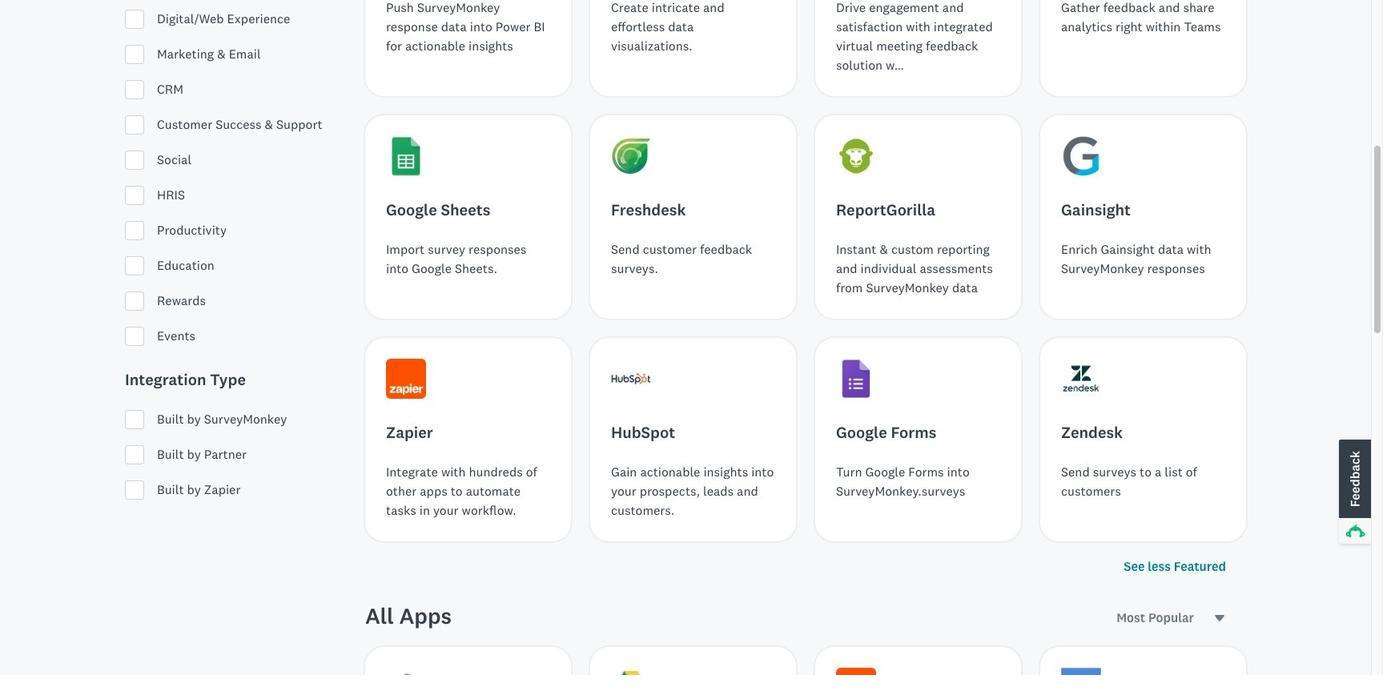 Task type: locate. For each thing, give the bounding box(es) containing it.
gainsight image
[[1061, 136, 1101, 176]]

1 horizontal spatial zapier image
[[836, 668, 876, 675]]

google forms image
[[836, 359, 876, 399]]

0 horizontal spatial zapier image
[[386, 359, 426, 399]]

google drive image
[[611, 668, 651, 675]]

zapier image
[[386, 359, 426, 399], [836, 668, 876, 675]]

hubspot image
[[611, 359, 651, 399]]

open sort image
[[1214, 612, 1226, 625]]

1 vertical spatial zapier image
[[836, 668, 876, 675]]

remind image
[[1061, 668, 1101, 675]]



Task type: describe. For each thing, give the bounding box(es) containing it.
0 vertical spatial zapier image
[[386, 359, 426, 399]]

google sheets image
[[386, 136, 426, 176]]

zendesk image
[[1061, 359, 1101, 399]]

reportgorilla image
[[836, 136, 876, 176]]

open sort image
[[1215, 615, 1225, 622]]

microsoft teams image
[[386, 668, 426, 675]]

freshdesk image
[[611, 136, 651, 176]]



Task type: vqa. For each thing, say whether or not it's contained in the screenshot.
group
no



